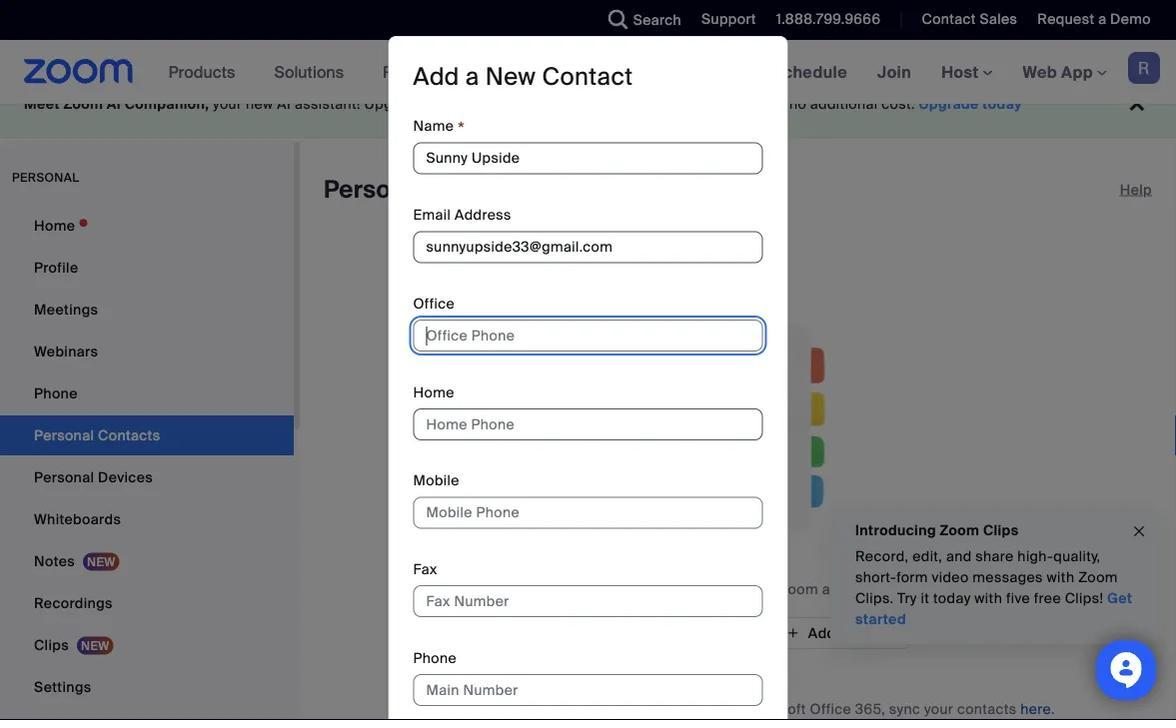 Task type: describe. For each thing, give the bounding box(es) containing it.
365,
[[855, 700, 885, 718]]

companion
[[690, 95, 769, 113]]

whiteboards
[[34, 510, 121, 529]]

get
[[576, 95, 598, 113]]

email address
[[413, 206, 511, 224]]

import from csv file button
[[565, 618, 761, 649]]

schedule
[[772, 61, 847, 82]]

here
[[1020, 700, 1051, 718]]

add contact
[[808, 624, 894, 642]]

meetings link
[[0, 290, 294, 330]]

1.888.799.9666 button up schedule on the right top
[[761, 0, 886, 40]]

1 upgrade from the left
[[364, 95, 423, 113]]

profile
[[34, 258, 78, 277]]

a for request
[[1098, 10, 1107, 28]]

1 horizontal spatial contacts
[[957, 700, 1017, 718]]

zoom down zoom logo
[[63, 95, 103, 113]]

today inside meet zoom ai companion, footer
[[983, 95, 1022, 113]]

clips.
[[855, 590, 894, 608]]

settings
[[34, 678, 91, 696]]

additional
[[810, 95, 878, 113]]

quality,
[[1053, 548, 1100, 566]]

get started
[[855, 590, 1132, 629]]

pricing
[[564, 62, 618, 83]]

contacts
[[433, 174, 539, 205]]

schedule link
[[757, 40, 862, 104]]

google
[[447, 700, 497, 718]]

2 ai from the left
[[277, 95, 291, 113]]

notes
[[34, 552, 75, 571]]

clips!
[[1065, 590, 1103, 608]]

meetings
[[34, 300, 98, 319]]

try
[[897, 590, 917, 608]]

2 horizontal spatial contact
[[922, 10, 976, 28]]

2 upgrade from the left
[[919, 95, 979, 113]]

plans
[[501, 62, 544, 83]]

office inside add a new contact dialog
[[413, 294, 455, 313]]

contact sales
[[922, 10, 1018, 28]]

and inside record, edit, and share high-quality, short-form video messages with zoom clips. try it today with five free clips!
[[946, 548, 972, 566]]

account.
[[822, 580, 881, 599]]

0 vertical spatial with
[[1047, 569, 1075, 587]]

devices
[[98, 468, 153, 487]]

webinars
[[34, 342, 98, 361]]

introducing zoom clips
[[855, 521, 1019, 540]]

join link
[[862, 40, 926, 104]]

contact sales link up meetings navigation
[[922, 10, 1018, 28]]

2 microsoft from the left
[[741, 700, 806, 718]]

added
[[681, 580, 725, 599]]

0 horizontal spatial to
[[427, 95, 441, 113]]

clips inside personal menu "menu"
[[34, 636, 69, 654]]

personal contacts
[[324, 174, 539, 205]]

request a demo
[[1038, 10, 1151, 28]]

home inside personal menu "menu"
[[34, 216, 75, 235]]

csv
[[688, 624, 717, 642]]

high-
[[1018, 548, 1053, 566]]

get started link
[[855, 590, 1132, 629]]

phone inside add a new contact dialog
[[413, 649, 457, 667]]

2 horizontal spatial to
[[728, 580, 742, 599]]

plans & pricing
[[501, 62, 618, 83]]

meet
[[24, 95, 60, 113]]

webinars link
[[0, 332, 294, 372]]

messages
[[973, 569, 1043, 587]]

exchange,
[[637, 700, 708, 718]]

personal for personal contacts
[[324, 174, 427, 205]]

meet zoom ai companion, footer
[[0, 70, 1176, 139]]

1.888.799.9666 button up 'schedule' link
[[776, 10, 881, 28]]

.
[[1051, 700, 1055, 718]]

settings link
[[0, 667, 294, 707]]

1.888.799.9666
[[776, 10, 881, 28]]

one
[[488, 95, 516, 113]]

zoom up add icon
[[779, 580, 818, 599]]

free
[[1034, 590, 1061, 608]]

zoom up *
[[444, 95, 484, 113]]

close image
[[1131, 520, 1147, 543]]

record, edit, and share high-quality, short-form video messages with zoom clips. try it today with five free clips!
[[855, 548, 1118, 608]]

personal devices link
[[0, 458, 294, 498]]

mobile
[[413, 472, 459, 490]]

add contact button
[[769, 618, 911, 649]]

get
[[1107, 590, 1132, 608]]

name *
[[413, 117, 465, 140]]

&
[[548, 62, 560, 83]]

import
[[603, 624, 648, 642]]

address
[[455, 206, 511, 224]]

3 ai from the left
[[672, 95, 686, 113]]

add a new contact dialog
[[388, 36, 788, 720]]

add for add contact
[[808, 624, 836, 642]]

add for add a new contact
[[413, 62, 459, 92]]

clips link
[[0, 626, 294, 665]]

product information navigation
[[153, 40, 633, 105]]

import from csv file
[[603, 624, 745, 642]]

0 horizontal spatial with
[[975, 590, 1002, 608]]

help
[[1120, 180, 1152, 199]]



Task type: locate. For each thing, give the bounding box(es) containing it.
zoom logo image
[[24, 59, 134, 84]]

your left new
[[213, 95, 242, 113]]

support link
[[687, 0, 761, 40], [702, 10, 756, 28]]

a left demo
[[1098, 10, 1107, 28]]

join
[[877, 61, 911, 82]]

phone down webinars
[[34, 384, 78, 403]]

1 vertical spatial your
[[746, 580, 775, 599]]

clips up share on the bottom of the page
[[983, 521, 1019, 540]]

recordings link
[[0, 584, 294, 624]]

0 vertical spatial phone
[[34, 384, 78, 403]]

1 vertical spatial contacts
[[957, 700, 1017, 718]]

your right the "sync" on the right bottom of the page
[[924, 700, 953, 718]]

phone inside "link"
[[34, 384, 78, 403]]

Email Address text field
[[413, 231, 763, 263]]

home
[[34, 216, 75, 235], [413, 383, 454, 401]]

0 horizontal spatial personal
[[34, 468, 94, 487]]

clips up settings
[[34, 636, 69, 654]]

no
[[595, 580, 614, 599]]

meet zoom ai companion, your new ai assistant! upgrade to zoom one pro and get access to ai companion at no additional cost. upgrade today
[[24, 95, 1022, 113]]

1 vertical spatial and
[[946, 548, 972, 566]]

and right exchange,
[[712, 700, 738, 718]]

2 horizontal spatial ai
[[672, 95, 686, 113]]

to
[[427, 95, 441, 113], [655, 95, 668, 113], [728, 580, 742, 599]]

0 horizontal spatial contacts
[[618, 580, 678, 599]]

calendar,
[[500, 700, 565, 718]]

microsoft
[[569, 700, 634, 718], [741, 700, 806, 718]]

0 horizontal spatial upgrade
[[364, 95, 423, 113]]

personal inside personal devices link
[[34, 468, 94, 487]]

0 horizontal spatial home
[[34, 216, 75, 235]]

2 vertical spatial contact
[[840, 624, 894, 642]]

1 horizontal spatial with
[[1047, 569, 1075, 587]]

contact inside dialog
[[542, 62, 633, 92]]

0 vertical spatial personal
[[324, 174, 427, 205]]

add a new contact
[[413, 62, 633, 92]]

0 vertical spatial clips
[[983, 521, 1019, 540]]

1 vertical spatial clips
[[34, 636, 69, 654]]

form
[[896, 569, 928, 587]]

cost.
[[882, 95, 915, 113]]

access
[[602, 95, 651, 113]]

personal menu menu
[[0, 206, 294, 720]]

and inside meet zoom ai companion, footer
[[547, 95, 572, 113]]

home up profile
[[34, 216, 75, 235]]

upgrade up name
[[364, 95, 423, 113]]

ai down zoom logo
[[107, 95, 121, 113]]

from
[[652, 624, 684, 642]]

0 vertical spatial contact
[[922, 10, 976, 28]]

companion,
[[125, 95, 209, 113]]

name
[[413, 117, 454, 135]]

today
[[983, 95, 1022, 113], [933, 590, 971, 608]]

zoom up clips!
[[1078, 569, 1118, 587]]

upgrade today link
[[919, 95, 1022, 113]]

0 vertical spatial add
[[413, 62, 459, 92]]

today inside record, edit, and share high-quality, short-form video messages with zoom clips. try it today with five free clips!
[[933, 590, 971, 608]]

personal up email
[[324, 174, 427, 205]]

request a demo link
[[1023, 0, 1176, 40], [1038, 10, 1151, 28]]

help link
[[1120, 174, 1152, 206]]

today down video
[[933, 590, 971, 608]]

contact sales link
[[907, 0, 1023, 40], [922, 10, 1018, 28]]

Mobile text field
[[413, 497, 763, 529]]

office left 365,
[[810, 700, 851, 718]]

personal
[[324, 174, 427, 205], [34, 468, 94, 487]]

contacts left here link
[[957, 700, 1017, 718]]

your
[[213, 95, 242, 113], [746, 580, 775, 599], [924, 700, 953, 718]]

here link
[[1020, 700, 1051, 718]]

contact down clips.
[[840, 624, 894, 642]]

2 vertical spatial your
[[924, 700, 953, 718]]

0 horizontal spatial your
[[213, 95, 242, 113]]

0 vertical spatial office
[[413, 294, 455, 313]]

1 vertical spatial office
[[810, 700, 851, 718]]

0 horizontal spatial phone
[[34, 384, 78, 403]]

contacts right no at the bottom right of page
[[618, 580, 678, 599]]

a
[[1098, 10, 1107, 28], [465, 62, 479, 92]]

short-
[[855, 569, 896, 587]]

recordings
[[34, 594, 113, 613]]

video
[[932, 569, 969, 587]]

1 horizontal spatial to
[[655, 95, 668, 113]]

to right access
[[655, 95, 668, 113]]

office down email
[[413, 294, 455, 313]]

Office Phone text field
[[413, 320, 763, 352]]

with down messages
[[975, 590, 1002, 608]]

ai
[[107, 95, 121, 113], [277, 95, 291, 113], [672, 95, 686, 113]]

Home text field
[[413, 408, 763, 440]]

zoom up edit,
[[940, 521, 980, 540]]

1 vertical spatial today
[[933, 590, 971, 608]]

your for companion,
[[213, 95, 242, 113]]

record,
[[855, 548, 909, 566]]

0 vertical spatial and
[[547, 95, 572, 113]]

1 horizontal spatial upgrade
[[919, 95, 979, 113]]

upgrade right cost.
[[919, 95, 979, 113]]

*
[[458, 117, 465, 140]]

a for add
[[465, 62, 479, 92]]

Phone text field
[[413, 674, 763, 706]]

and up video
[[946, 548, 972, 566]]

0 horizontal spatial a
[[465, 62, 479, 92]]

with
[[1047, 569, 1075, 587], [975, 590, 1002, 608]]

2 horizontal spatial and
[[946, 548, 972, 566]]

it
[[921, 590, 929, 608]]

zoom inside record, edit, and share high-quality, short-form video messages with zoom clips. try it today with five free clips!
[[1078, 569, 1118, 587]]

1 horizontal spatial today
[[983, 95, 1022, 113]]

1 horizontal spatial and
[[712, 700, 738, 718]]

personal
[[12, 170, 79, 185]]

add image
[[786, 625, 800, 642]]

whiteboards link
[[0, 500, 294, 540]]

2 horizontal spatial your
[[924, 700, 953, 718]]

0 horizontal spatial today
[[933, 590, 971, 608]]

edit,
[[912, 548, 942, 566]]

1 vertical spatial phone
[[413, 649, 457, 667]]

phone up for
[[413, 649, 457, 667]]

1 vertical spatial contact
[[542, 62, 633, 92]]

add up name
[[413, 62, 459, 92]]

no
[[789, 95, 806, 113]]

with up free
[[1047, 569, 1075, 587]]

1 horizontal spatial clips
[[983, 521, 1019, 540]]

add right add icon
[[808, 624, 836, 642]]

your right added at bottom
[[746, 580, 775, 599]]

contact inside button
[[840, 624, 894, 642]]

personal up whiteboards
[[34, 468, 94, 487]]

new
[[246, 95, 273, 113]]

microsoft down add icon
[[741, 700, 806, 718]]

0 vertical spatial a
[[1098, 10, 1107, 28]]

1 horizontal spatial a
[[1098, 10, 1107, 28]]

1 horizontal spatial contact
[[840, 624, 894, 642]]

started
[[855, 611, 906, 629]]

1 horizontal spatial personal
[[324, 174, 427, 205]]

assistant!
[[295, 95, 361, 113]]

1 horizontal spatial add
[[808, 624, 836, 642]]

1 vertical spatial add
[[808, 624, 836, 642]]

0 vertical spatial your
[[213, 95, 242, 113]]

office
[[413, 294, 455, 313], [810, 700, 851, 718]]

home up mobile
[[413, 383, 454, 401]]

personal for personal devices
[[34, 468, 94, 487]]

add inside button
[[808, 624, 836, 642]]

contact
[[922, 10, 976, 28], [542, 62, 633, 92], [840, 624, 894, 642]]

1 vertical spatial a
[[465, 62, 479, 92]]

profile link
[[0, 248, 294, 288]]

0 horizontal spatial and
[[547, 95, 572, 113]]

0 vertical spatial home
[[34, 216, 75, 235]]

your inside meet zoom ai companion, footer
[[213, 95, 242, 113]]

First and Last Name text field
[[413, 142, 763, 174]]

1 horizontal spatial ai
[[277, 95, 291, 113]]

a inside dialog
[[465, 62, 479, 92]]

1 microsoft from the left
[[569, 700, 634, 718]]

notes link
[[0, 542, 294, 582]]

ai right new
[[277, 95, 291, 113]]

1 ai from the left
[[107, 95, 121, 113]]

1 horizontal spatial your
[[746, 580, 775, 599]]

1 vertical spatial personal
[[34, 468, 94, 487]]

contact up get
[[542, 62, 633, 92]]

0 vertical spatial contacts
[[618, 580, 678, 599]]

2 vertical spatial and
[[712, 700, 738, 718]]

1 horizontal spatial microsoft
[[741, 700, 806, 718]]

1 vertical spatial with
[[975, 590, 1002, 608]]

1 horizontal spatial office
[[810, 700, 851, 718]]

banner containing schedule
[[0, 40, 1176, 105]]

1 horizontal spatial phone
[[413, 649, 457, 667]]

sales
[[980, 10, 1018, 28]]

zoom
[[63, 95, 103, 113], [444, 95, 484, 113], [940, 521, 980, 540], [1078, 569, 1118, 587], [779, 580, 818, 599]]

ai left the "companion"
[[672, 95, 686, 113]]

phone link
[[0, 374, 294, 414]]

0 horizontal spatial clips
[[34, 636, 69, 654]]

file
[[721, 624, 745, 642]]

0 horizontal spatial office
[[413, 294, 455, 313]]

email
[[413, 206, 451, 224]]

and left get
[[547, 95, 572, 113]]

five
[[1006, 590, 1030, 608]]

introducing
[[855, 521, 936, 540]]

pro
[[520, 95, 543, 113]]

at
[[772, 95, 786, 113]]

and
[[547, 95, 572, 113], [946, 548, 972, 566], [712, 700, 738, 718]]

meetings navigation
[[757, 40, 1176, 105]]

0 horizontal spatial contact
[[542, 62, 633, 92]]

home link
[[0, 206, 294, 246]]

a left 'new' on the top left of the page
[[465, 62, 479, 92]]

for google calendar, microsoft exchange, and microsoft office 365, sync your contacts here .
[[421, 700, 1055, 718]]

0 vertical spatial today
[[983, 95, 1022, 113]]

share
[[976, 548, 1014, 566]]

1 vertical spatial home
[[413, 383, 454, 401]]

0 horizontal spatial ai
[[107, 95, 121, 113]]

0 horizontal spatial microsoft
[[569, 700, 634, 718]]

to right added at bottom
[[728, 580, 742, 599]]

banner
[[0, 40, 1176, 105]]

Fax text field
[[413, 586, 763, 618]]

home inside add a new contact dialog
[[413, 383, 454, 401]]

add inside dialog
[[413, 62, 459, 92]]

no contacts added to your zoom account.
[[595, 580, 881, 599]]

for
[[421, 700, 443, 718]]

your for to
[[746, 580, 775, 599]]

sync
[[889, 700, 920, 718]]

1 horizontal spatial home
[[413, 383, 454, 401]]

request
[[1038, 10, 1095, 28]]

contact left sales
[[922, 10, 976, 28]]

personal devices
[[34, 468, 153, 487]]

0 horizontal spatial add
[[413, 62, 459, 92]]

today down sales
[[983, 95, 1022, 113]]

upgrade
[[364, 95, 423, 113], [919, 95, 979, 113]]

to up name
[[427, 95, 441, 113]]

phone
[[34, 384, 78, 403], [413, 649, 457, 667]]

microsoft right calendar, at the bottom
[[569, 700, 634, 718]]

contact sales link up upgrade today link
[[907, 0, 1023, 40]]

demo
[[1110, 10, 1151, 28]]



Task type: vqa. For each thing, say whether or not it's contained in the screenshot.
THE ME to the bottom
no



